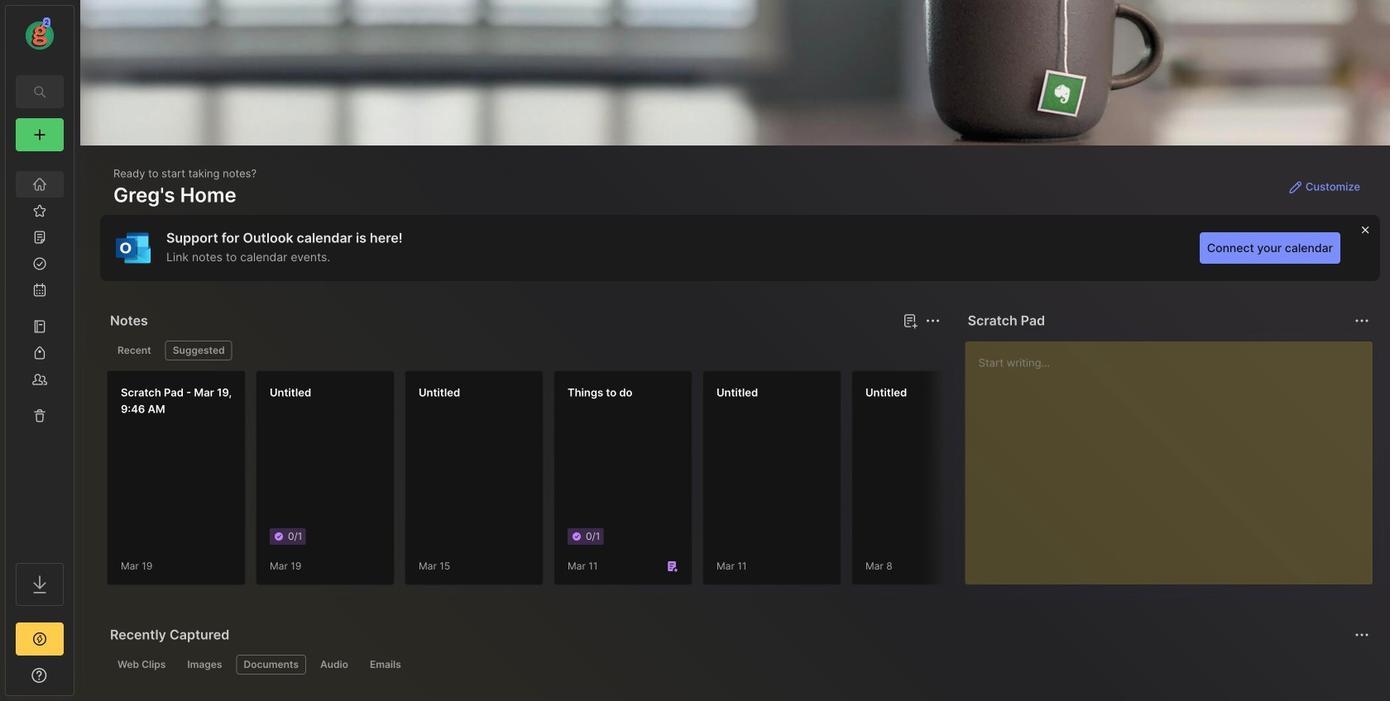 Task type: describe. For each thing, give the bounding box(es) containing it.
upgrade image
[[30, 630, 50, 650]]

1 more actions field from the left
[[921, 309, 945, 333]]

1 tab list from the top
[[110, 341, 938, 361]]

Account field
[[6, 16, 74, 52]]

click to expand image
[[72, 671, 85, 691]]

more actions image
[[1352, 311, 1372, 331]]

Start writing… text field
[[979, 342, 1372, 572]]



Task type: locate. For each thing, give the bounding box(es) containing it.
tab list
[[110, 341, 938, 361], [110, 655, 1367, 675]]

more actions image
[[923, 311, 943, 331]]

main element
[[0, 0, 79, 702]]

2 tab list from the top
[[110, 655, 1367, 675]]

row group
[[107, 371, 1390, 596]]

edit search image
[[30, 82, 50, 102]]

WHAT'S NEW field
[[6, 663, 74, 689]]

0 vertical spatial tab list
[[110, 341, 938, 361]]

tab
[[110, 341, 159, 361], [165, 341, 232, 361], [110, 655, 173, 675], [180, 655, 230, 675], [236, 655, 306, 675], [313, 655, 356, 675], [362, 655, 409, 675]]

home image
[[31, 176, 48, 193]]

More actions field
[[921, 309, 945, 333], [1350, 309, 1374, 333]]

1 horizontal spatial more actions field
[[1350, 309, 1374, 333]]

2 more actions field from the left
[[1350, 309, 1374, 333]]

1 vertical spatial tab list
[[110, 655, 1367, 675]]

tree inside the main element
[[6, 161, 74, 549]]

0 horizontal spatial more actions field
[[921, 309, 945, 333]]

tree
[[6, 161, 74, 549]]



Task type: vqa. For each thing, say whether or not it's contained in the screenshot.
Edit search icon
yes



